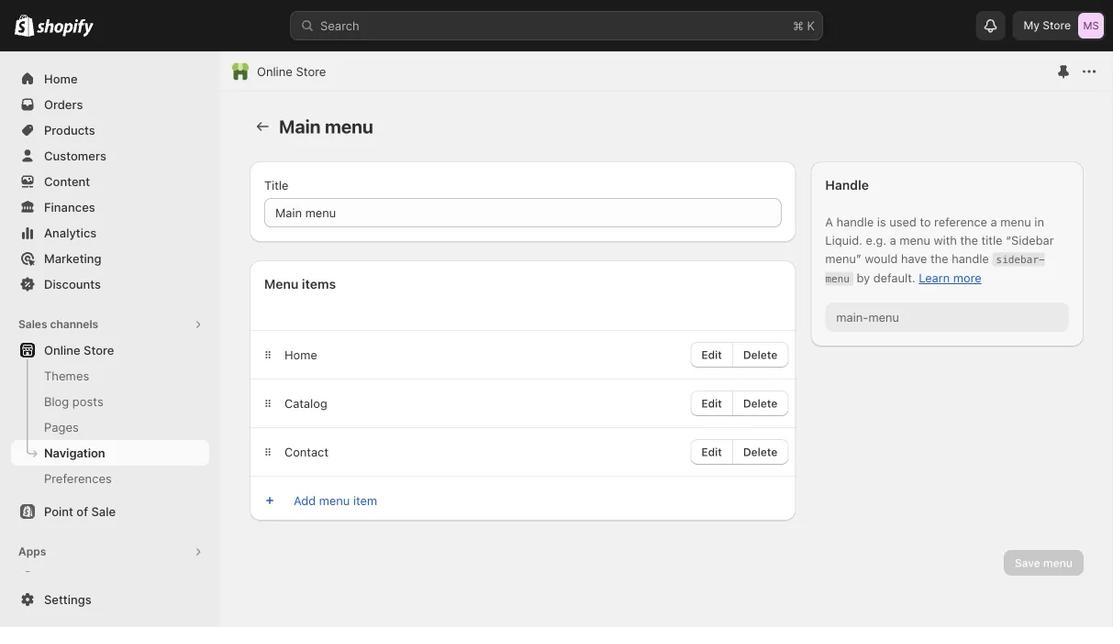 Task type: locate. For each thing, give the bounding box(es) containing it.
online right online store icon
[[257, 64, 293, 78]]

online store link
[[257, 62, 326, 81], [11, 338, 209, 363]]

2 vertical spatial store
[[84, 343, 114, 357]]

1 vertical spatial online store
[[44, 343, 114, 357]]

blog posts
[[44, 395, 103, 409]]

online store right online store icon
[[257, 64, 326, 78]]

point of sale link
[[11, 499, 209, 525]]

⌘
[[793, 18, 804, 33]]

home link
[[11, 66, 209, 92]]

0 horizontal spatial online
[[44, 343, 80, 357]]

online store down channels
[[44, 343, 114, 357]]

2 horizontal spatial store
[[1043, 19, 1071, 32]]

my store image
[[1078, 13, 1104, 39]]

online store link right online store icon
[[257, 62, 326, 81]]

pages
[[44, 420, 79, 435]]

1 horizontal spatial store
[[296, 64, 326, 78]]

0 vertical spatial online store
[[257, 64, 326, 78]]

sale
[[91, 505, 116, 519]]

store down sales channels button
[[84, 343, 114, 357]]

analytics
[[44, 226, 97, 240]]

1 horizontal spatial online
[[257, 64, 293, 78]]

finances link
[[11, 195, 209, 220]]

online
[[257, 64, 293, 78], [44, 343, 80, 357]]

online down sales channels
[[44, 343, 80, 357]]

1 vertical spatial online
[[44, 343, 80, 357]]

marketing link
[[11, 246, 209, 272]]

0 vertical spatial store
[[1043, 19, 1071, 32]]

shopify image
[[15, 14, 34, 36], [37, 19, 94, 37]]

orders link
[[11, 92, 209, 117]]

navigation link
[[11, 441, 209, 466]]

online store
[[257, 64, 326, 78], [44, 343, 114, 357]]

1 horizontal spatial online store link
[[257, 62, 326, 81]]

blog
[[44, 395, 69, 409]]

preferences link
[[11, 466, 209, 492]]

0 vertical spatial online store link
[[257, 62, 326, 81]]

store right 'my'
[[1043, 19, 1071, 32]]

1 vertical spatial store
[[296, 64, 326, 78]]

1 horizontal spatial online store
[[257, 64, 326, 78]]

0 horizontal spatial online store link
[[11, 338, 209, 363]]

sales channels
[[18, 318, 98, 331]]

customers link
[[11, 143, 209, 169]]

store down search
[[296, 64, 326, 78]]

online store link down channels
[[11, 338, 209, 363]]

themes link
[[11, 363, 209, 389]]

discounts link
[[11, 272, 209, 297]]

1 horizontal spatial shopify image
[[37, 19, 94, 37]]

blog posts link
[[11, 389, 209, 415]]

pages link
[[11, 415, 209, 441]]

store
[[1043, 19, 1071, 32], [296, 64, 326, 78], [84, 343, 114, 357]]

online store image
[[231, 62, 250, 81]]



Task type: describe. For each thing, give the bounding box(es) containing it.
0 vertical spatial online
[[257, 64, 293, 78]]

of
[[76, 505, 88, 519]]

products
[[44, 123, 95, 137]]

discounts
[[44, 277, 101, 291]]

customers
[[44, 149, 106, 163]]

themes
[[44, 369, 89, 383]]

search
[[320, 18, 360, 33]]

point of sale
[[44, 505, 116, 519]]

preferences
[[44, 472, 112, 486]]

0 horizontal spatial store
[[84, 343, 114, 357]]

products link
[[11, 117, 209, 143]]

marketing
[[44, 251, 101, 266]]

finances
[[44, 200, 95, 214]]

⌘ k
[[793, 18, 815, 33]]

sales channels button
[[11, 312, 209, 338]]

analytics link
[[11, 220, 209, 246]]

0 horizontal spatial shopify image
[[15, 14, 34, 36]]

settings link
[[11, 587, 209, 613]]

my
[[1024, 19, 1040, 32]]

home
[[44, 72, 78, 86]]

posts
[[72, 395, 103, 409]]

my store
[[1024, 19, 1071, 32]]

point
[[44, 505, 73, 519]]

point of sale button
[[0, 499, 220, 525]]

content
[[44, 174, 90, 189]]

0 horizontal spatial online store
[[44, 343, 114, 357]]

apps button
[[11, 540, 209, 565]]

sales
[[18, 318, 47, 331]]

1 vertical spatial online store link
[[11, 338, 209, 363]]

k
[[807, 18, 815, 33]]

apps
[[18, 546, 46, 559]]

content link
[[11, 169, 209, 195]]

settings
[[44, 593, 91, 607]]

orders
[[44, 97, 83, 112]]

navigation
[[44, 446, 105, 460]]

channels
[[50, 318, 98, 331]]



Task type: vqa. For each thing, say whether or not it's contained in the screenshot.
Select a plan's plan
no



